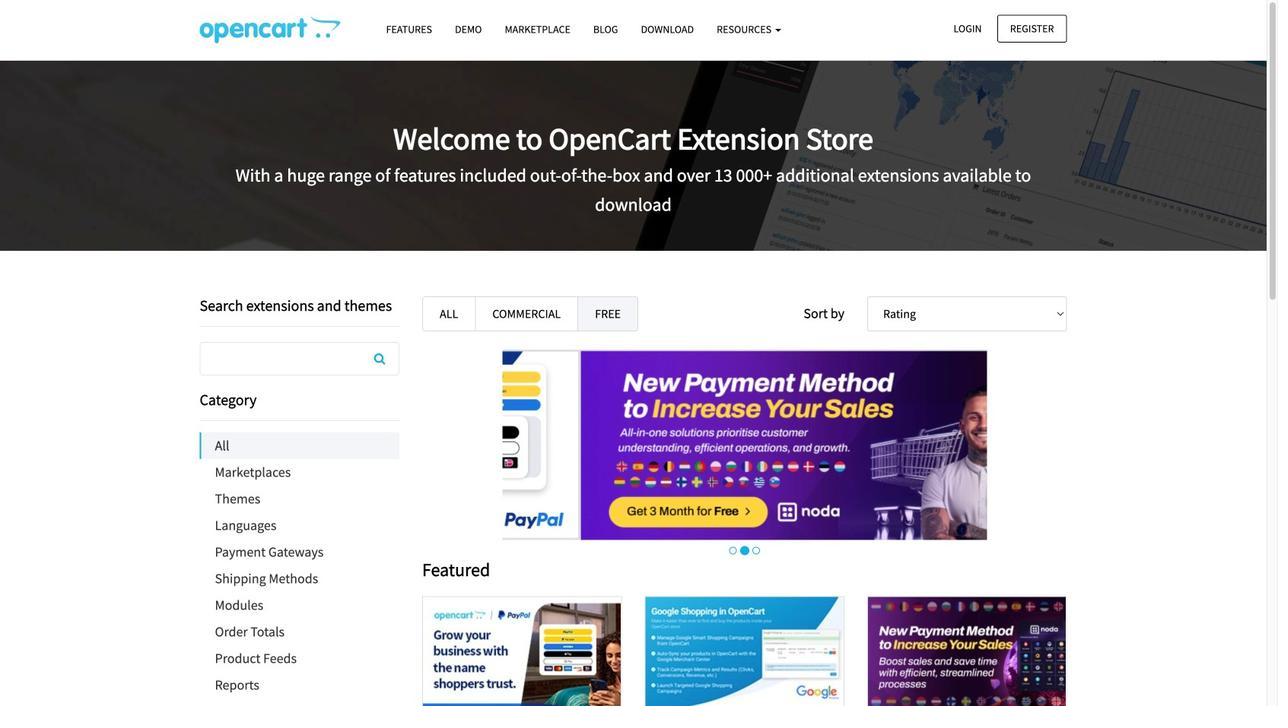 Task type: vqa. For each thing, say whether or not it's contained in the screenshot.
Channel
no



Task type: describe. For each thing, give the bounding box(es) containing it.
google shopping for opencart image
[[646, 598, 844, 707]]

opencart extensions image
[[200, 16, 341, 43]]

paypal payment gateway image
[[30, 350, 514, 541]]

search image
[[374, 353, 385, 365]]



Task type: locate. For each thing, give the bounding box(es) containing it.
noda image
[[868, 598, 1066, 707]]

node image
[[514, 350, 999, 543]]

paypal checkout integration image
[[423, 598, 621, 707]]



